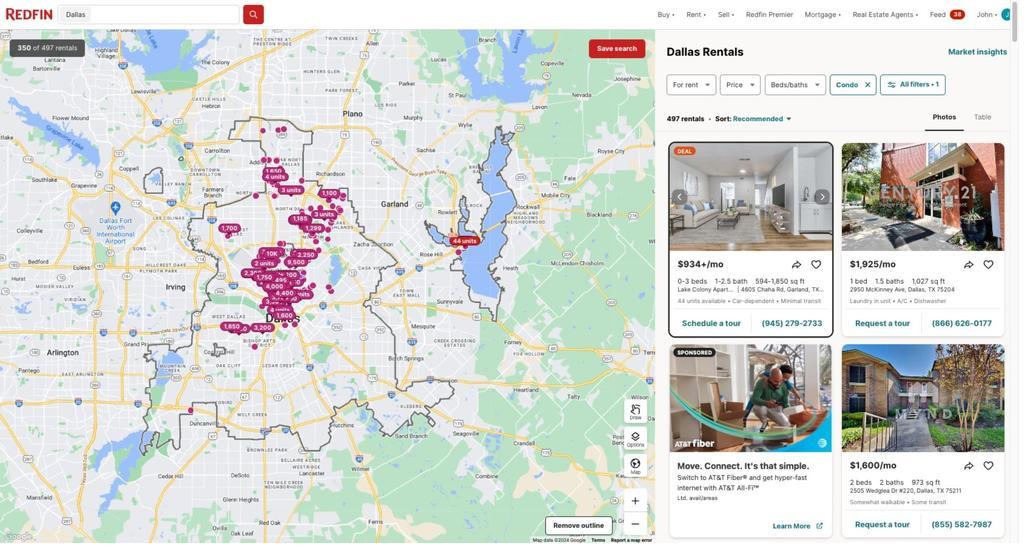 Task type: vqa. For each thing, say whether or not it's contained in the screenshot.
1st apartments
no



Task type: describe. For each thing, give the bounding box(es) containing it.
share home image
[[791, 259, 803, 271]]

add home to favorites image for second share home icon from the bottom of the page
[[983, 259, 995, 271]]

Add home to favorites checkbox
[[981, 257, 997, 272]]

next image
[[816, 191, 828, 203]]

google image
[[2, 531, 34, 544]]

add home to favorites image for second share home icon
[[983, 460, 995, 472]]

2 share home image from the top
[[964, 460, 975, 472]]

1 share home image from the top
[[964, 259, 975, 271]]

add home to favorites checkbox for share home image
[[809, 257, 824, 272]]

add home to favorites image for share home image
[[811, 259, 822, 271]]



Task type: locate. For each thing, give the bounding box(es) containing it.
1 vertical spatial share home image
[[964, 460, 975, 472]]

map region
[[0, 30, 655, 544]]

add home to favorites checkbox for second share home icon
[[981, 458, 997, 474]]

submit search image
[[249, 10, 259, 20]]

1 vertical spatial add home to favorites checkbox
[[981, 458, 997, 474]]

tab list
[[917, 103, 1007, 131]]

Add home to favorites checkbox
[[809, 257, 824, 272], [981, 458, 997, 474]]

user photo image
[[1002, 9, 1013, 20]]

share home image
[[964, 259, 975, 271], [964, 460, 975, 472]]

add home to favorites image
[[811, 259, 822, 271], [983, 259, 995, 271], [983, 460, 995, 472]]

add home to favorites image inside add home to favorites option
[[983, 259, 995, 271]]

previous image
[[674, 191, 685, 203]]

None search field
[[93, 5, 239, 25]]

advertisement image
[[665, 341, 837, 542]]

ad element
[[670, 344, 832, 538]]

0 vertical spatial share home image
[[964, 259, 975, 271]]

1 horizontal spatial add home to favorites checkbox
[[981, 458, 997, 474]]

0 horizontal spatial add home to favorites checkbox
[[809, 257, 824, 272]]

0 vertical spatial add home to favorites checkbox
[[809, 257, 824, 272]]



